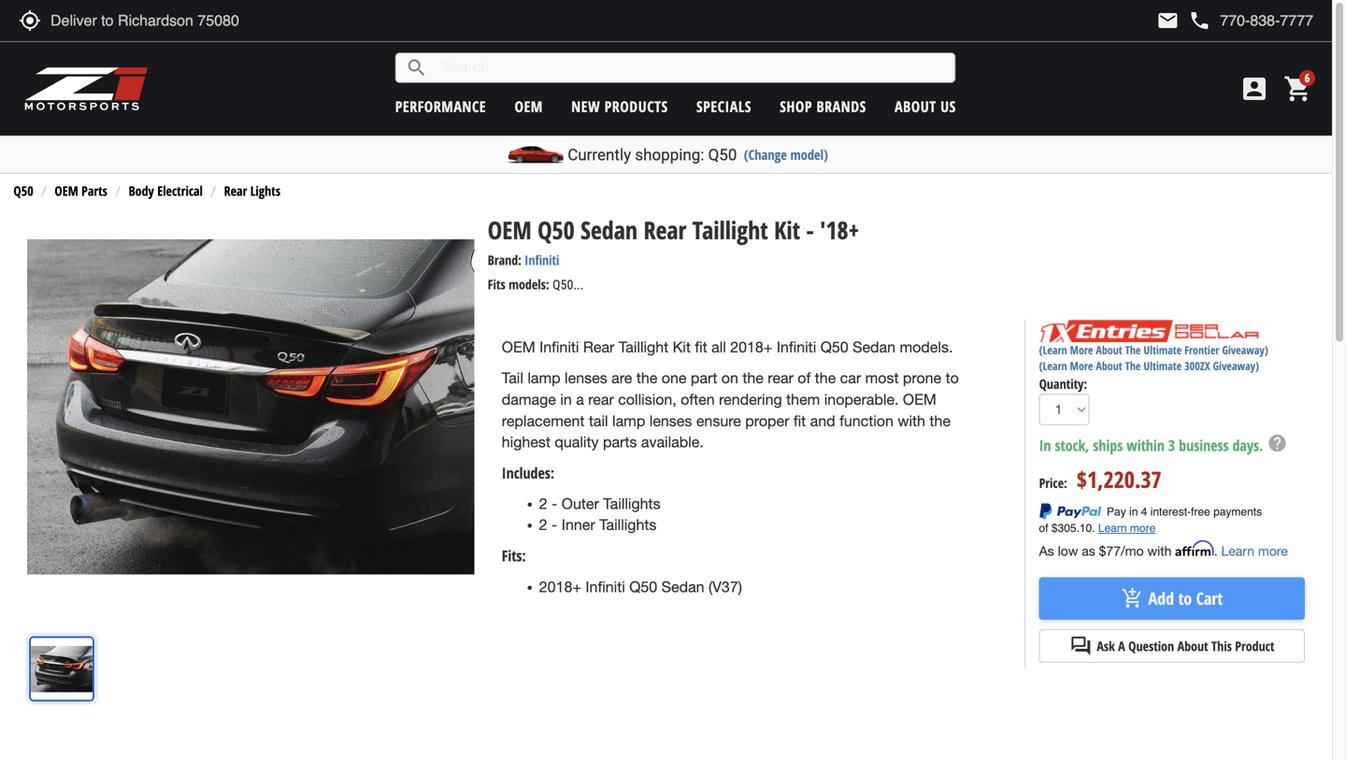 Task type: locate. For each thing, give the bounding box(es) containing it.
performance link
[[395, 96, 487, 116]]

car
[[841, 370, 862, 387]]

2 horizontal spatial rear
[[644, 213, 687, 246]]

.
[[1215, 543, 1218, 559]]

2 vertical spatial sedan
[[662, 578, 705, 596]]

about down (learn more about the ultimate frontier giveaway) link
[[1097, 358, 1123, 374]]

z1 motorsports logo image
[[23, 65, 149, 112]]

1 vertical spatial sedan
[[853, 339, 896, 356]]

0 horizontal spatial rear
[[224, 182, 247, 200]]

and
[[811, 412, 836, 430]]

lenses up available.
[[650, 412, 693, 430]]

1 horizontal spatial sedan
[[662, 578, 705, 596]]

oem q50 sedan rear taillight kit - '18+ brand: infiniti fits models: q50...
[[488, 213, 860, 293]]

learn more link
[[1222, 543, 1289, 559]]

within
[[1127, 435, 1165, 455]]

1 horizontal spatial with
[[1148, 543, 1172, 559]]

q50 up car
[[821, 339, 849, 356]]

0 vertical spatial more
[[1071, 342, 1094, 358]]

taillights right inner
[[600, 516, 657, 534]]

price: $1,220.37
[[1040, 464, 1162, 495]]

oem inside oem q50 sedan rear taillight kit - '18+ brand: infiniti fits models: q50...
[[488, 213, 532, 246]]

often
[[681, 391, 715, 408]]

0 horizontal spatial 2018+
[[540, 578, 582, 596]]

as
[[1082, 543, 1096, 559]]

- inside oem q50 sedan rear taillight kit - '18+ brand: infiniti fits models: q50...
[[807, 213, 814, 246]]

taillights
[[604, 495, 661, 512], [600, 516, 657, 534]]

quantity:
[[1040, 375, 1088, 393]]

in
[[1040, 435, 1052, 455]]

are
[[612, 370, 633, 387]]

giveaway)
[[1223, 342, 1269, 358], [1214, 358, 1260, 374]]

oem
[[515, 96, 543, 116], [55, 182, 78, 200], [488, 213, 532, 246], [502, 339, 536, 356], [903, 391, 937, 408]]

1 horizontal spatial rear
[[768, 370, 794, 387]]

1 vertical spatial -
[[552, 495, 558, 512]]

mail
[[1157, 9, 1180, 32]]

with down prone
[[898, 412, 926, 430]]

sedan up 'q50...' at the top left of page
[[581, 213, 638, 246]]

oem for infiniti
[[502, 339, 536, 356]]

q50 left (change
[[709, 145, 737, 164]]

kit up one
[[673, 339, 691, 356]]

price:
[[1040, 474, 1068, 492]]

1 vertical spatial the
[[1126, 358, 1142, 374]]

rear left "lights"
[[224, 182, 247, 200]]

the
[[1126, 342, 1142, 358], [1126, 358, 1142, 374]]

ultimate down (learn more about the ultimate frontier giveaway) link
[[1144, 358, 1182, 374]]

infiniti up models:
[[525, 251, 560, 269]]

about left us at the top of the page
[[895, 96, 937, 116]]

1 horizontal spatial rear
[[584, 339, 615, 356]]

1 vertical spatial rear
[[589, 391, 614, 408]]

0 vertical spatial the
[[1126, 342, 1142, 358]]

performance
[[395, 96, 487, 116]]

0 horizontal spatial lamp
[[528, 370, 561, 387]]

0 vertical spatial sedan
[[581, 213, 638, 246]]

oem up "brand:"
[[488, 213, 532, 246]]

1 vertical spatial lamp
[[613, 412, 646, 430]]

includes:
[[502, 463, 555, 483]]

2 down includes:
[[540, 495, 548, 512]]

ultimate
[[1144, 342, 1182, 358], [1144, 358, 1182, 374]]

0 vertical spatial to
[[946, 370, 960, 387]]

about inside question_answer ask a question about this product
[[1178, 638, 1209, 655]]

0 vertical spatial fit
[[695, 339, 708, 356]]

low
[[1058, 543, 1079, 559]]

0 vertical spatial 2
[[540, 495, 548, 512]]

1 horizontal spatial lamp
[[613, 412, 646, 430]]

0 vertical spatial taillight
[[693, 213, 769, 246]]

1 vertical spatial taillight
[[619, 339, 669, 356]]

affirm
[[1176, 541, 1215, 557]]

1 vertical spatial 2
[[540, 516, 548, 534]]

rear lights
[[224, 182, 281, 200]]

model)
[[791, 145, 829, 164]]

body
[[129, 182, 154, 200]]

sedan left (v37)
[[662, 578, 705, 596]]

about left this
[[1178, 638, 1209, 655]]

phone link
[[1189, 9, 1314, 32]]

0 horizontal spatial with
[[898, 412, 926, 430]]

fit inside tail lamp lenses are the one part on the rear of the car most prone to damage in a rear collision, often rendering them inoperable. oem replacement tail lamp lenses ensure proper fit and function with the highest quality parts available.
[[794, 412, 806, 430]]

lamp up parts
[[613, 412, 646, 430]]

2018+ right all
[[731, 339, 773, 356]]

0 vertical spatial (learn
[[1040, 342, 1068, 358]]

about us link
[[895, 96, 957, 116]]

1 horizontal spatial lenses
[[650, 412, 693, 430]]

lamp
[[528, 370, 561, 387], [613, 412, 646, 430]]

on
[[722, 370, 739, 387]]

tail
[[589, 412, 609, 430]]

1 horizontal spatial kit
[[775, 213, 801, 246]]

learn
[[1222, 543, 1255, 559]]

2018+ down inner
[[540, 578, 582, 596]]

giveaway) down frontier
[[1214, 358, 1260, 374]]

(learn more about the ultimate 300zx giveaway) link
[[1040, 358, 1260, 374]]

rear left of
[[768, 370, 794, 387]]

kit left '18+
[[775, 213, 801, 246]]

0 horizontal spatial to
[[946, 370, 960, 387]]

1 2 from the top
[[540, 495, 548, 512]]

a
[[576, 391, 584, 408]]

oem left parts
[[55, 182, 78, 200]]

q50...
[[553, 277, 584, 293]]

body electrical link
[[129, 182, 203, 200]]

add
[[1149, 587, 1175, 610]]

0 vertical spatial -
[[807, 213, 814, 246]]

the up '(learn more about the ultimate 300zx giveaway)' link
[[1126, 342, 1142, 358]]

models.
[[900, 339, 954, 356]]

1 vertical spatial kit
[[673, 339, 691, 356]]

2 more from the top
[[1071, 358, 1094, 374]]

products
[[605, 96, 668, 116]]

0 vertical spatial kit
[[775, 213, 801, 246]]

- left outer
[[552, 495, 558, 512]]

replacement
[[502, 412, 585, 430]]

outer
[[562, 495, 599, 512]]

0 horizontal spatial lenses
[[565, 370, 608, 387]]

'18+
[[820, 213, 860, 246]]

giveaway) right frontier
[[1223, 342, 1269, 358]]

1 vertical spatial rear
[[644, 213, 687, 246]]

0 horizontal spatial sedan
[[581, 213, 638, 246]]

oem infiniti rear taillight kit fit all 2018+ infiniti q50 sedan models.
[[502, 339, 954, 356]]

1 vertical spatial ultimate
[[1144, 358, 1182, 374]]

ultimate up '(learn more about the ultimate 300zx giveaway)' link
[[1144, 342, 1182, 358]]

infiniti link
[[525, 251, 560, 269]]

taillights right outer
[[604, 495, 661, 512]]

about
[[895, 96, 937, 116], [1097, 342, 1123, 358], [1097, 358, 1123, 374], [1178, 638, 1209, 655]]

kit inside oem q50 sedan rear taillight kit - '18+ brand: infiniti fits models: q50...
[[775, 213, 801, 246]]

1 horizontal spatial taillight
[[693, 213, 769, 246]]

to right add
[[1179, 587, 1193, 610]]

my_location
[[19, 9, 41, 32]]

2 horizontal spatial sedan
[[853, 339, 896, 356]]

lenses up a
[[565, 370, 608, 387]]

rear right a
[[589, 391, 614, 408]]

1 vertical spatial fit
[[794, 412, 806, 430]]

0 vertical spatial rear
[[224, 182, 247, 200]]

new products
[[572, 96, 668, 116]]

to right prone
[[946, 370, 960, 387]]

- left inner
[[552, 516, 558, 534]]

(change model) link
[[744, 145, 829, 164]]

as
[[1040, 543, 1055, 559]]

oem down prone
[[903, 391, 937, 408]]

quality
[[555, 434, 599, 451]]

0 vertical spatial with
[[898, 412, 926, 430]]

0 vertical spatial rear
[[768, 370, 794, 387]]

us
[[941, 96, 957, 116]]

with
[[898, 412, 926, 430], [1148, 543, 1172, 559]]

3
[[1169, 435, 1176, 455]]

taillight up are
[[619, 339, 669, 356]]

1 vertical spatial more
[[1071, 358, 1094, 374]]

1 vertical spatial 2018+
[[540, 578, 582, 596]]

- left '18+
[[807, 213, 814, 246]]

1 vertical spatial (learn
[[1040, 358, 1068, 374]]

q50 up infiniti link
[[538, 213, 575, 246]]

1 horizontal spatial fit
[[794, 412, 806, 430]]

(change
[[744, 145, 788, 164]]

sedan
[[581, 213, 638, 246], [853, 339, 896, 356], [662, 578, 705, 596]]

stock,
[[1056, 435, 1090, 455]]

the up collision,
[[637, 370, 658, 387]]

fit down them
[[794, 412, 806, 430]]

(learn more about the ultimate frontier giveaway) link
[[1040, 342, 1269, 358]]

0 vertical spatial 2018+
[[731, 339, 773, 356]]

one
[[662, 370, 687, 387]]

the right of
[[815, 370, 836, 387]]

available.
[[642, 434, 704, 451]]

oem up tail
[[502, 339, 536, 356]]

lenses
[[565, 370, 608, 387], [650, 412, 693, 430]]

0 vertical spatial ultimate
[[1144, 342, 1182, 358]]

2
[[540, 495, 548, 512], [540, 516, 548, 534]]

taillight down currently shopping: q50 (change model)
[[693, 213, 769, 246]]

the down (learn more about the ultimate frontier giveaway) link
[[1126, 358, 1142, 374]]

1 vertical spatial taillights
[[600, 516, 657, 534]]

this
[[1212, 638, 1233, 655]]

lamp up damage
[[528, 370, 561, 387]]

question_answer ask a question about this product
[[1070, 635, 1275, 658]]

currently shopping: q50 (change model)
[[568, 145, 829, 164]]

fit left all
[[695, 339, 708, 356]]

oem inside tail lamp lenses are the one part on the rear of the car most prone to damage in a rear collision, often rendering them inoperable. oem replacement tail lamp lenses ensure proper fit and function with the highest quality parts available.
[[903, 391, 937, 408]]

1 vertical spatial with
[[1148, 543, 1172, 559]]

sedan up most
[[853, 339, 896, 356]]

1 vertical spatial to
[[1179, 587, 1193, 610]]

oem for q50
[[488, 213, 532, 246]]

fits:
[[502, 546, 526, 566]]

2 left inner
[[540, 516, 548, 534]]

with right /mo
[[1148, 543, 1172, 559]]

2018+
[[731, 339, 773, 356], [540, 578, 582, 596]]

rear down 'shopping:'
[[644, 213, 687, 246]]

0 horizontal spatial rear
[[589, 391, 614, 408]]

add_shopping_cart add to cart
[[1122, 587, 1224, 610]]

$77
[[1100, 543, 1122, 559]]

body electrical
[[129, 182, 203, 200]]

rear up are
[[584, 339, 615, 356]]

-
[[807, 213, 814, 246], [552, 495, 558, 512], [552, 516, 558, 534]]

the
[[637, 370, 658, 387], [743, 370, 764, 387], [815, 370, 836, 387], [930, 412, 951, 430]]



Task type: vqa. For each thing, say whether or not it's contained in the screenshot.
right Lenses
yes



Task type: describe. For each thing, give the bounding box(es) containing it.
currently
[[568, 145, 632, 164]]

models:
[[509, 276, 550, 293]]

q50 left (v37)
[[630, 578, 658, 596]]

0 vertical spatial lamp
[[528, 370, 561, 387]]

rear lights link
[[224, 182, 281, 200]]

the up 'rendering'
[[743, 370, 764, 387]]

2 the from the top
[[1126, 358, 1142, 374]]

shop brands
[[780, 96, 867, 116]]

damage
[[502, 391, 556, 408]]

frontier
[[1185, 342, 1220, 358]]

in
[[561, 391, 572, 408]]

(v37)
[[709, 578, 743, 596]]

0 vertical spatial giveaway)
[[1223, 342, 1269, 358]]

function
[[840, 412, 894, 430]]

mail phone
[[1157, 9, 1212, 32]]

shopping:
[[635, 145, 705, 164]]

about us
[[895, 96, 957, 116]]

ensure
[[697, 412, 742, 430]]

new
[[572, 96, 601, 116]]

2 ultimate from the top
[[1144, 358, 1182, 374]]

2 - outer taillights 2 - inner taillights
[[540, 495, 661, 534]]

q50 left oem parts link
[[13, 182, 33, 200]]

oem left new on the top left of the page
[[515, 96, 543, 116]]

electrical
[[157, 182, 203, 200]]

proper
[[746, 412, 790, 430]]

in stock, ships within 3 business days. help
[[1040, 433, 1288, 455]]

infiniti inside oem q50 sedan rear taillight kit - '18+ brand: infiniti fits models: q50...
[[525, 251, 560, 269]]

part
[[691, 370, 718, 387]]

question_answer
[[1070, 635, 1093, 658]]

business
[[1180, 435, 1230, 455]]

2 (learn from the top
[[1040, 358, 1068, 374]]

0 horizontal spatial taillight
[[619, 339, 669, 356]]

infiniti down inner
[[586, 578, 626, 596]]

as low as $77 /mo with affirm . learn more
[[1040, 541, 1289, 559]]

oem link
[[515, 96, 543, 116]]

taillight inside oem q50 sedan rear taillight kit - '18+ brand: infiniti fits models: q50...
[[693, 213, 769, 246]]

with inside as low as $77 /mo with affirm . learn more
[[1148, 543, 1172, 559]]

all
[[712, 339, 727, 356]]

prone
[[904, 370, 942, 387]]

1 (learn from the top
[[1040, 342, 1068, 358]]

add_shopping_cart
[[1122, 588, 1144, 610]]

brands
[[817, 96, 867, 116]]

specials link
[[697, 96, 752, 116]]

about up '(learn more about the ultimate 300zx giveaway)' link
[[1097, 342, 1123, 358]]

rear inside oem q50 sedan rear taillight kit - '18+ brand: infiniti fits models: q50...
[[644, 213, 687, 246]]

inner
[[562, 516, 596, 534]]

cart
[[1197, 587, 1224, 610]]

2 2 from the top
[[540, 516, 548, 534]]

more
[[1259, 543, 1289, 559]]

1 ultimate from the top
[[1144, 342, 1182, 358]]

brand:
[[488, 251, 522, 269]]

q50 link
[[13, 182, 33, 200]]

search
[[406, 57, 428, 79]]

0 vertical spatial taillights
[[604, 495, 661, 512]]

0 horizontal spatial fit
[[695, 339, 708, 356]]

1 more from the top
[[1071, 342, 1094, 358]]

0 horizontal spatial kit
[[673, 339, 691, 356]]

account_box
[[1240, 74, 1270, 104]]

tail
[[502, 370, 524, 387]]

sedan inside oem q50 sedan rear taillight kit - '18+ brand: infiniti fits models: q50...
[[581, 213, 638, 246]]

infiniti up in
[[540, 339, 579, 356]]

of
[[798, 370, 811, 387]]

(learn more about the ultimate frontier giveaway) (learn more about the ultimate 300zx giveaway)
[[1040, 342, 1269, 374]]

ships
[[1094, 435, 1124, 455]]

1 horizontal spatial to
[[1179, 587, 1193, 610]]

help
[[1268, 433, 1288, 453]]

300zx
[[1185, 358, 1211, 374]]

with inside tail lamp lenses are the one part on the rear of the car most prone to damage in a rear collision, often rendering them inoperable. oem replacement tail lamp lenses ensure proper fit and function with the highest quality parts available.
[[898, 412, 926, 430]]

oem for parts
[[55, 182, 78, 200]]

oem parts link
[[55, 182, 107, 200]]

highest
[[502, 434, 551, 451]]

/mo
[[1122, 543, 1145, 559]]

0 vertical spatial lenses
[[565, 370, 608, 387]]

2 vertical spatial -
[[552, 516, 558, 534]]

shop
[[780, 96, 813, 116]]

to inside tail lamp lenses are the one part on the rear of the car most prone to damage in a rear collision, often rendering them inoperable. oem replacement tail lamp lenses ensure proper fit and function with the highest quality parts available.
[[946, 370, 960, 387]]

Search search field
[[428, 53, 956, 82]]

a
[[1119, 638, 1126, 655]]

days.
[[1233, 435, 1264, 455]]

inoperable.
[[825, 391, 899, 408]]

q50 inside oem q50 sedan rear taillight kit - '18+ brand: infiniti fits models: q50...
[[538, 213, 575, 246]]

the down prone
[[930, 412, 951, 430]]

oem parts
[[55, 182, 107, 200]]

product
[[1236, 638, 1275, 655]]

collision,
[[619, 391, 677, 408]]

shopping_cart link
[[1280, 74, 1314, 104]]

shop brands link
[[780, 96, 867, 116]]

infiniti up of
[[777, 339, 817, 356]]

phone
[[1189, 9, 1212, 32]]

them
[[787, 391, 821, 408]]

most
[[866, 370, 899, 387]]

parts
[[603, 434, 637, 451]]

specials
[[697, 96, 752, 116]]

question
[[1129, 638, 1175, 655]]

rendering
[[719, 391, 783, 408]]

account_box link
[[1236, 74, 1275, 104]]

lights
[[250, 182, 281, 200]]

1 vertical spatial lenses
[[650, 412, 693, 430]]

1 vertical spatial giveaway)
[[1214, 358, 1260, 374]]

parts
[[82, 182, 107, 200]]

1 the from the top
[[1126, 342, 1142, 358]]

1 horizontal spatial 2018+
[[731, 339, 773, 356]]

2 vertical spatial rear
[[584, 339, 615, 356]]

shopping_cart
[[1284, 74, 1314, 104]]



